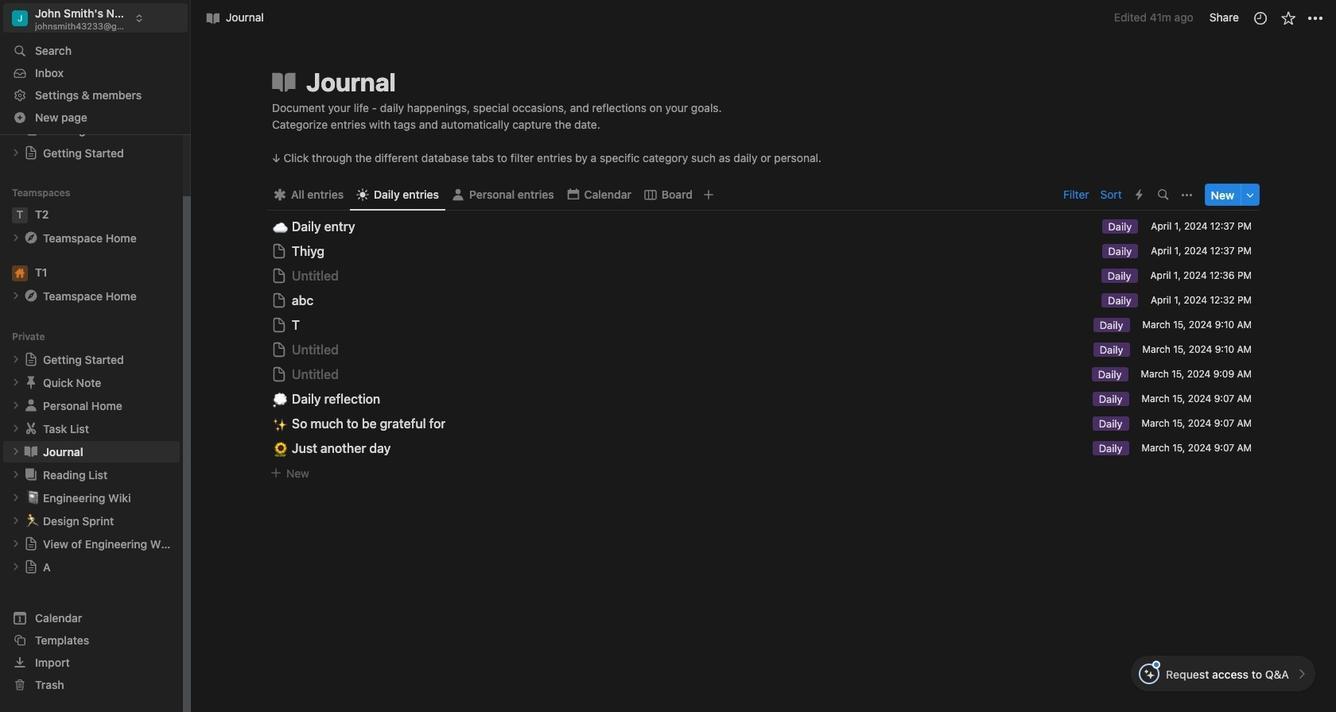 Task type: locate. For each thing, give the bounding box(es) containing it.
updates image
[[1253, 10, 1268, 26]]

2 open image from the top
[[11, 233, 21, 243]]

2 tab from the left
[[638, 184, 699, 206]]

0 horizontal spatial tab
[[267, 184, 350, 206]]

tab
[[267, 184, 350, 206], [638, 184, 699, 206]]

7 open image from the top
[[11, 470, 21, 480]]

open image
[[11, 401, 21, 411], [11, 424, 21, 434], [11, 517, 21, 526], [11, 563, 21, 572]]

change page icon image
[[270, 68, 298, 96], [24, 146, 38, 160], [23, 230, 39, 246], [23, 288, 39, 304], [24, 353, 38, 367], [23, 375, 39, 391], [23, 398, 39, 414], [23, 421, 39, 437], [23, 444, 39, 460], [23, 467, 39, 483], [24, 537, 38, 552], [24, 560, 38, 575]]

4 open image from the top
[[11, 355, 21, 365]]

3 open image from the top
[[11, 291, 21, 301]]

🌻 image
[[273, 439, 288, 459]]

💭 image
[[273, 390, 288, 409]]

5 open image from the top
[[11, 378, 21, 388]]

open image
[[11, 148, 21, 158], [11, 233, 21, 243], [11, 291, 21, 301], [11, 355, 21, 365], [11, 378, 21, 388], [11, 447, 21, 457], [11, 470, 21, 480], [11, 493, 21, 503], [11, 540, 21, 549]]

t image
[[12, 207, 28, 223]]

1 horizontal spatial tab
[[638, 184, 699, 206]]

tab list
[[267, 179, 1059, 211]]

3 open image from the top
[[11, 517, 21, 526]]

1 open image from the top
[[11, 401, 21, 411]]

☁️ image
[[273, 217, 288, 237]]

✨ image
[[273, 414, 288, 434]]



Task type: vqa. For each thing, say whether or not it's contained in the screenshot.
Favorite icon
yes



Task type: describe. For each thing, give the bounding box(es) containing it.
8 open image from the top
[[11, 493, 21, 503]]

🏃 image
[[25, 512, 40, 530]]

1 open image from the top
[[11, 148, 21, 158]]

1 tab from the left
[[267, 184, 350, 206]]

📓 image
[[25, 489, 40, 507]]

favorite image
[[1280, 10, 1296, 26]]

9 open image from the top
[[11, 540, 21, 549]]

4 open image from the top
[[11, 563, 21, 572]]

2 open image from the top
[[11, 424, 21, 434]]

6 open image from the top
[[11, 447, 21, 457]]

create and view automations image
[[1136, 190, 1143, 201]]



